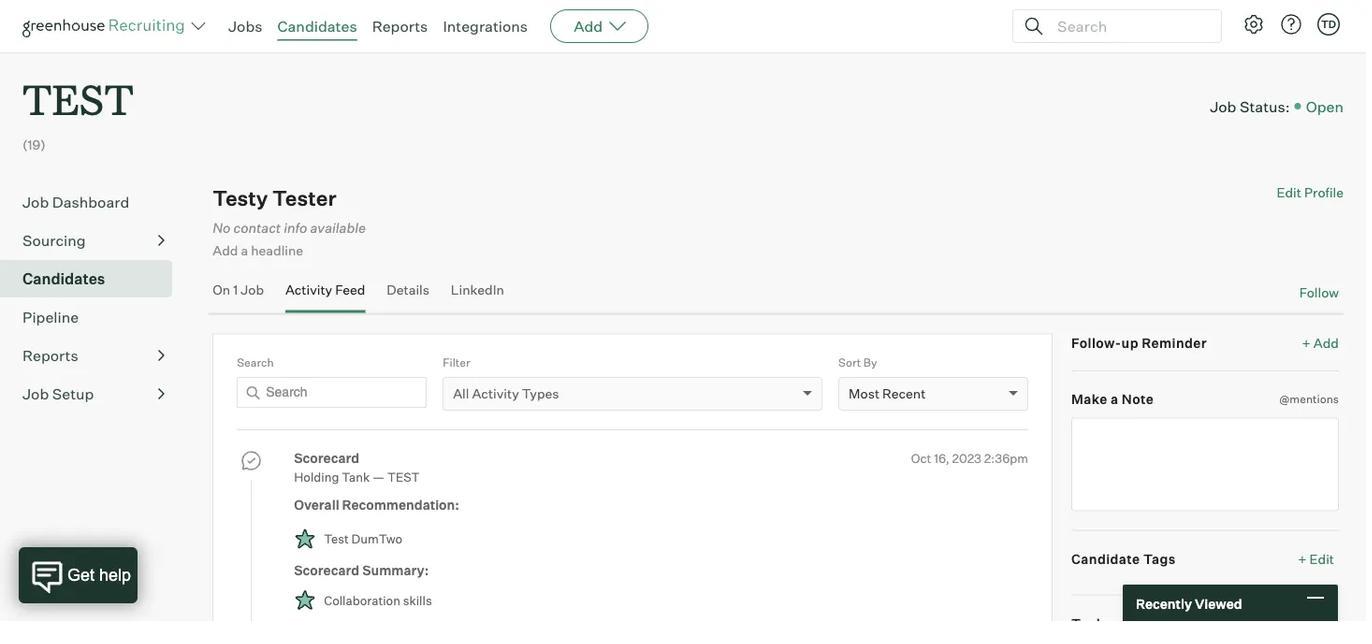 Task type: vqa. For each thing, say whether or not it's contained in the screenshot.
"time" inside Individual Goals Over Time and Space Report
no



Task type: locate. For each thing, give the bounding box(es) containing it.
0 vertical spatial candidates
[[278, 17, 357, 36]]

test
[[324, 531, 349, 546]]

reports link left integrations link
[[372, 17, 428, 36]]

0 horizontal spatial candidates
[[22, 270, 105, 288]]

testy tester no contact info available add a headline
[[213, 185, 366, 259]]

td button
[[1318, 13, 1340, 36]]

+ for + add
[[1302, 334, 1311, 351]]

a down contact
[[241, 242, 248, 259]]

overall
[[294, 496, 339, 513]]

0 vertical spatial activity
[[285, 282, 332, 298]]

sourcing link
[[22, 229, 165, 252]]

most recent option
[[849, 385, 926, 402]]

0 horizontal spatial reports
[[22, 346, 78, 365]]

None text field
[[1072, 418, 1339, 511]]

1 vertical spatial scorecard
[[294, 562, 360, 579]]

1 vertical spatial a
[[1111, 391, 1119, 407]]

1 horizontal spatial candidates link
[[278, 17, 357, 36]]

1 scorecard from the top
[[294, 450, 360, 466]]

test up the (19) at the left of the page
[[22, 71, 134, 126]]

0 vertical spatial reports
[[372, 17, 428, 36]]

1 vertical spatial edit
[[1310, 551, 1335, 567]]

job left setup
[[22, 385, 49, 404]]

0 vertical spatial reports link
[[372, 17, 428, 36]]

jobs link
[[228, 17, 263, 36]]

1 vertical spatial test
[[387, 469, 420, 484]]

activity feed link
[[285, 282, 365, 309]]

status:
[[1240, 97, 1290, 115]]

oct
[[911, 450, 932, 465]]

2 scorecard from the top
[[294, 562, 360, 579]]

+ edit link
[[1294, 546, 1339, 572]]

reports link down pipeline link
[[22, 345, 165, 367]]

dashboard
[[52, 193, 129, 212]]

+ add link
[[1302, 333, 1339, 352]]

0 vertical spatial a
[[241, 242, 248, 259]]

1 vertical spatial candidates link
[[22, 268, 165, 290]]

scorecard summary:
[[294, 562, 429, 579]]

activity left feed
[[285, 282, 332, 298]]

scorecard up holding
[[294, 450, 360, 466]]

candidates link right jobs
[[278, 17, 357, 36]]

reports left integrations link
[[372, 17, 428, 36]]

most recent
[[849, 385, 926, 402]]

make a note
[[1072, 391, 1154, 407]]

scorecard down test
[[294, 562, 360, 579]]

candidates down sourcing
[[22, 270, 105, 288]]

follow-
[[1072, 334, 1122, 351]]

1 vertical spatial +
[[1298, 551, 1307, 567]]

recently
[[1136, 595, 1192, 612]]

linkedin link
[[451, 282, 504, 309]]

2023
[[952, 450, 982, 465]]

0 vertical spatial scorecard
[[294, 450, 360, 466]]

job for job dashboard
[[22, 193, 49, 212]]

all activity types
[[453, 385, 559, 402]]

1 horizontal spatial candidates
[[278, 17, 357, 36]]

0 vertical spatial +
[[1302, 334, 1311, 351]]

+ for + edit
[[1298, 551, 1307, 567]]

strong yes image
[[294, 528, 317, 550]]

2 vertical spatial add
[[1314, 334, 1339, 351]]

a inside testy tester no contact info available add a headline
[[241, 242, 248, 259]]

td button
[[1314, 9, 1344, 39]]

add
[[574, 17, 603, 36], [213, 242, 238, 259], [1314, 334, 1339, 351]]

1 horizontal spatial reports link
[[372, 17, 428, 36]]

a left note
[[1111, 391, 1119, 407]]

1 horizontal spatial a
[[1111, 391, 1119, 407]]

profile
[[1305, 185, 1344, 201]]

a
[[241, 242, 248, 259], [1111, 391, 1119, 407]]

1 horizontal spatial add
[[574, 17, 603, 36]]

1 horizontal spatial edit
[[1310, 551, 1335, 567]]

follow-up reminder
[[1072, 334, 1207, 351]]

candidates
[[278, 17, 357, 36], [22, 270, 105, 288]]

0 horizontal spatial test
[[22, 71, 134, 126]]

0 horizontal spatial candidates link
[[22, 268, 165, 290]]

1 vertical spatial activity
[[472, 385, 519, 402]]

+
[[1302, 334, 1311, 351], [1298, 551, 1307, 567]]

1 vertical spatial reports link
[[22, 345, 165, 367]]

edit
[[1277, 185, 1302, 201], [1310, 551, 1335, 567]]

0 horizontal spatial edit
[[1277, 185, 1302, 201]]

viewed
[[1195, 595, 1243, 612]]

jobs
[[228, 17, 263, 36]]

test right —
[[387, 469, 420, 484]]

Search text field
[[237, 377, 427, 408]]

scorecard
[[294, 450, 360, 466], [294, 562, 360, 579]]

job
[[1210, 97, 1237, 115], [22, 193, 49, 212], [241, 282, 264, 298], [22, 385, 49, 404]]

no
[[213, 219, 231, 236]]

candidate
[[1072, 551, 1140, 567]]

recently viewed
[[1136, 595, 1243, 612]]

holding
[[294, 469, 339, 484]]

activity right all
[[472, 385, 519, 402]]

0 horizontal spatial add
[[213, 242, 238, 259]]

test dumtwo
[[324, 531, 403, 546]]

1 horizontal spatial activity
[[472, 385, 519, 402]]

edit profile
[[1277, 185, 1344, 201]]

all
[[453, 385, 469, 402]]

setup
[[52, 385, 94, 404]]

job for job setup
[[22, 385, 49, 404]]

headline
[[251, 242, 303, 259]]

sourcing
[[22, 231, 86, 250]]

activity
[[285, 282, 332, 298], [472, 385, 519, 402]]

follow
[[1300, 284, 1339, 301]]

up
[[1122, 334, 1139, 351]]

1 vertical spatial add
[[213, 242, 238, 259]]

job left status:
[[1210, 97, 1237, 115]]

make
[[1072, 391, 1108, 407]]

candidates right jobs
[[278, 17, 357, 36]]

available
[[310, 219, 366, 236]]

reports
[[372, 17, 428, 36], [22, 346, 78, 365]]

recommendation:
[[342, 496, 459, 513]]

test
[[22, 71, 134, 126], [387, 469, 420, 484]]

job up sourcing
[[22, 193, 49, 212]]

pipeline
[[22, 308, 79, 327]]

details
[[387, 282, 430, 298]]

add inside popup button
[[574, 17, 603, 36]]

0 vertical spatial add
[[574, 17, 603, 36]]

filter
[[443, 355, 470, 369]]

reports link
[[372, 17, 428, 36], [22, 345, 165, 367]]

reports down pipeline
[[22, 346, 78, 365]]

(19)
[[22, 137, 46, 153]]

1 horizontal spatial reports
[[372, 17, 428, 36]]

edit profile link
[[1277, 185, 1344, 201]]

summary:
[[362, 562, 429, 579]]

reminder
[[1142, 334, 1207, 351]]

skills
[[403, 593, 432, 608]]

candidates link
[[278, 17, 357, 36], [22, 268, 165, 290]]

0 horizontal spatial a
[[241, 242, 248, 259]]

0 vertical spatial test
[[22, 71, 134, 126]]

candidates link up pipeline link
[[22, 268, 165, 290]]



Task type: describe. For each thing, give the bounding box(es) containing it.
Search text field
[[1053, 13, 1205, 40]]

info
[[284, 219, 307, 236]]

add button
[[550, 9, 649, 43]]

recent
[[883, 385, 926, 402]]

search
[[237, 355, 274, 369]]

on
[[213, 282, 230, 298]]

overall recommendation:
[[294, 496, 459, 513]]

add inside testy tester no contact info available add a headline
[[213, 242, 238, 259]]

—
[[373, 469, 385, 484]]

2:36pm
[[984, 450, 1029, 465]]

tags
[[1144, 551, 1176, 567]]

on 1 job
[[213, 282, 264, 298]]

contact
[[234, 219, 281, 236]]

strong yes image
[[294, 589, 317, 611]]

@mentions link
[[1280, 390, 1339, 408]]

note
[[1122, 391, 1154, 407]]

td
[[1321, 18, 1337, 30]]

1 vertical spatial candidates
[[22, 270, 105, 288]]

job right the '1'
[[241, 282, 264, 298]]

dumtwo
[[352, 531, 403, 546]]

1 horizontal spatial test
[[387, 469, 420, 484]]

most
[[849, 385, 880, 402]]

integrations link
[[443, 17, 528, 36]]

+ add
[[1302, 334, 1339, 351]]

by
[[864, 355, 877, 369]]

feed
[[335, 282, 365, 298]]

pipeline link
[[22, 306, 165, 329]]

details link
[[387, 282, 430, 309]]

job for job status:
[[1210, 97, 1237, 115]]

on 1 job link
[[213, 282, 264, 309]]

0 vertical spatial edit
[[1277, 185, 1302, 201]]

job status:
[[1210, 97, 1290, 115]]

16,
[[934, 450, 950, 465]]

scorecard for scorecard
[[294, 450, 360, 466]]

follow link
[[1300, 283, 1339, 302]]

linkedin
[[451, 282, 504, 298]]

collaboration skills
[[324, 593, 432, 608]]

2 horizontal spatial add
[[1314, 334, 1339, 351]]

types
[[522, 385, 559, 402]]

configure image
[[1243, 13, 1265, 36]]

1 vertical spatial reports
[[22, 346, 78, 365]]

oct 16, 2023 2:36pm
[[911, 450, 1029, 465]]

0 horizontal spatial activity
[[285, 282, 332, 298]]

collaboration
[[324, 593, 401, 608]]

sort
[[839, 355, 861, 369]]

test link
[[22, 52, 134, 130]]

integrations
[[443, 17, 528, 36]]

@mentions
[[1280, 392, 1339, 406]]

greenhouse recruiting image
[[22, 15, 191, 37]]

0 vertical spatial candidates link
[[278, 17, 357, 36]]

1
[[233, 282, 238, 298]]

holding tank — test
[[294, 469, 420, 484]]

candidate tags
[[1072, 551, 1176, 567]]

testy
[[213, 185, 268, 211]]

job dashboard link
[[22, 191, 165, 214]]

0 horizontal spatial reports link
[[22, 345, 165, 367]]

scorecard for scorecard summary:
[[294, 562, 360, 579]]

job setup link
[[22, 383, 165, 405]]

sort by
[[839, 355, 877, 369]]

+ edit
[[1298, 551, 1335, 567]]

open
[[1306, 97, 1344, 115]]

tank
[[342, 469, 370, 484]]

activity feed
[[285, 282, 365, 298]]

job setup
[[22, 385, 94, 404]]

job dashboard
[[22, 193, 129, 212]]

tester
[[272, 185, 337, 211]]



